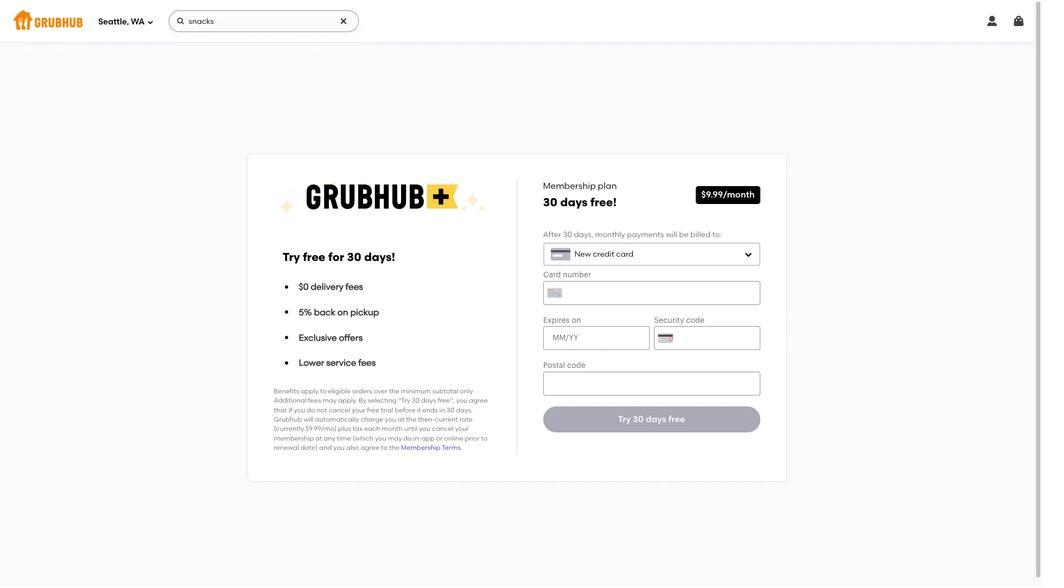 Task type: describe. For each thing, give the bounding box(es) containing it.
1 horizontal spatial svg image
[[176, 17, 185, 26]]

you down then-
[[419, 425, 431, 433]]

additional
[[274, 397, 307, 405]]

payments
[[627, 230, 664, 239]]

card
[[617, 250, 634, 259]]

membership logo image
[[279, 181, 486, 215]]

will inside the benefits apply to eligible orders over the minimum subtotal only. additional fees may apply. by selecting "try 30 days free", you agree that if you do not cancel your free trial before it ends in 30 days, grubhub will automatically charge you at the then-current rate (currently $9.99/mo) plus tax each month until you cancel your membership at any time (which you may do in-app or online prior to renewal date) and you also agree to the
[[304, 416, 314, 424]]

membership plan 30 days free!
[[543, 181, 617, 209]]

free!
[[591, 195, 617, 209]]

by
[[359, 397, 367, 405]]

0 vertical spatial may
[[323, 397, 337, 405]]

service
[[327, 358, 356, 368]]

free",
[[438, 397, 455, 405]]

prior
[[465, 435, 480, 442]]

online
[[444, 435, 463, 442]]

if
[[289, 406, 292, 414]]

each
[[364, 425, 380, 433]]

terms
[[442, 444, 461, 452]]

until
[[404, 425, 418, 433]]

benefits apply to eligible orders over the minimum subtotal only. additional fees may apply. by selecting "try 30 days free", you agree that if you do not cancel your free trial before it ends in 30 days, grubhub will automatically charge you at the then-current rate (currently $9.99/mo) plus tax each month until you cancel your membership at any time (which you may do in-app or online prior to renewal date) and you also agree to the
[[274, 388, 488, 452]]

time
[[337, 435, 351, 442]]

you down time
[[334, 444, 345, 452]]

you up month
[[385, 416, 396, 424]]

$0 delivery fees
[[299, 282, 363, 292]]

then-
[[418, 416, 435, 424]]

0 vertical spatial the
[[389, 388, 400, 395]]

1 vertical spatial your
[[455, 425, 469, 433]]

rate
[[460, 416, 473, 424]]

new
[[575, 250, 591, 259]]

"try
[[398, 397, 410, 405]]

lower service fees
[[299, 358, 376, 368]]

seattle,
[[98, 17, 129, 26]]

month
[[382, 425, 403, 433]]

30 inside try 30 days free button
[[633, 414, 644, 425]]

membership for .
[[401, 444, 441, 452]]

monthly
[[596, 230, 626, 239]]

0 horizontal spatial svg image
[[339, 17, 348, 26]]

2 horizontal spatial svg image
[[986, 15, 999, 28]]

1 horizontal spatial will
[[666, 230, 678, 239]]

$0
[[299, 282, 309, 292]]

benefits
[[274, 388, 299, 395]]

membership
[[274, 435, 314, 442]]

days inside the benefits apply to eligible orders over the minimum subtotal only. additional fees may apply. by selecting "try 30 days free", you agree that if you do not cancel your free trial before it ends in 30 days, grubhub will automatically charge you at the then-current rate (currently $9.99/mo) plus tax each month until you cancel your membership at any time (which you may do in-app or online prior to renewal date) and you also agree to the
[[421, 397, 436, 405]]

1 horizontal spatial agree
[[469, 397, 488, 405]]

days, inside the benefits apply to eligible orders over the minimum subtotal only. additional fees may apply. by selecting "try 30 days free", you agree that if you do not cancel your free trial before it ends in 30 days, grubhub will automatically charge you at the then-current rate (currently $9.99/mo) plus tax each month until you cancel your membership at any time (which you may do in-app or online prior to renewal date) and you also agree to the
[[456, 406, 473, 414]]

1 vertical spatial may
[[388, 435, 402, 442]]

also
[[346, 444, 359, 452]]

1 horizontal spatial days,
[[574, 230, 594, 239]]

you right if
[[294, 406, 305, 414]]

try 30 days free button
[[543, 407, 760, 433]]

fees for $0 delivery fees
[[346, 282, 363, 292]]

free inside try 30 days free button
[[669, 414, 686, 425]]

fees inside the benefits apply to eligible orders over the minimum subtotal only. additional fees may apply. by selecting "try 30 days free", you agree that if you do not cancel your free trial before it ends in 30 days, grubhub will automatically charge you at the then-current rate (currently $9.99/mo) plus tax each month until you cancel your membership at any time (which you may do in-app or online prior to renewal date) and you also agree to the
[[308, 397, 321, 405]]

apply.
[[338, 397, 357, 405]]

seattle, wa
[[98, 17, 145, 26]]

(currently
[[274, 425, 304, 433]]

1 horizontal spatial svg image
[[744, 250, 753, 259]]

$9.99/month
[[702, 190, 755, 200]]

selecting
[[368, 397, 397, 405]]

in
[[440, 406, 445, 414]]

try for try 30 days free
[[618, 414, 631, 425]]

charge
[[361, 416, 383, 424]]

lower
[[299, 358, 324, 368]]

5%
[[299, 307, 312, 318]]

offers
[[339, 333, 363, 343]]

days inside button
[[646, 414, 667, 425]]

1 horizontal spatial to
[[381, 444, 388, 452]]

new credit card
[[575, 250, 634, 259]]

0 vertical spatial cancel
[[329, 406, 350, 414]]

billed
[[691, 230, 711, 239]]

2 horizontal spatial to
[[481, 435, 488, 442]]

app
[[422, 435, 435, 442]]

(which
[[353, 435, 374, 442]]

date)
[[301, 444, 318, 452]]

membership terms link
[[401, 444, 461, 452]]

any
[[324, 435, 335, 442]]

that
[[274, 406, 287, 414]]

after
[[543, 230, 561, 239]]

exclusive
[[299, 333, 337, 343]]

try for try free for 30 days!
[[283, 251, 300, 264]]

30 inside membership plan 30 days free!
[[543, 195, 558, 209]]

orders
[[352, 388, 373, 395]]

0 horizontal spatial at
[[315, 435, 322, 442]]

plan
[[598, 181, 617, 191]]

pickup
[[350, 307, 379, 318]]

membership for 30
[[543, 181, 596, 191]]

or
[[436, 435, 443, 442]]

for
[[328, 251, 344, 264]]



Task type: vqa. For each thing, say whether or not it's contained in the screenshot.
Then-
yes



Task type: locate. For each thing, give the bounding box(es) containing it.
automatically
[[315, 416, 359, 424]]

the
[[389, 388, 400, 395], [406, 416, 417, 424], [389, 444, 400, 452]]

fees right 'service'
[[359, 358, 376, 368]]

1 horizontal spatial may
[[388, 435, 402, 442]]

1 horizontal spatial do
[[404, 435, 412, 442]]

Search for food, convenience, alcohol... search field
[[169, 10, 359, 32]]

1 vertical spatial free
[[367, 406, 380, 414]]

0 vertical spatial will
[[666, 230, 678, 239]]

agree
[[469, 397, 488, 405], [361, 444, 380, 452]]

exclusive offers
[[299, 333, 363, 343]]

membership down in-
[[401, 444, 441, 452]]

1 horizontal spatial cancel
[[432, 425, 454, 433]]

0 vertical spatial to
[[320, 388, 327, 395]]

1 vertical spatial cancel
[[432, 425, 454, 433]]

0 horizontal spatial your
[[352, 406, 366, 414]]

free
[[303, 251, 326, 264], [367, 406, 380, 414], [669, 414, 686, 425]]

not
[[317, 406, 327, 414]]

you
[[456, 397, 468, 405], [294, 406, 305, 414], [385, 416, 396, 424], [419, 425, 431, 433], [375, 435, 387, 442], [334, 444, 345, 452]]

days!
[[364, 251, 395, 264]]

may up not
[[323, 397, 337, 405]]

1 horizontal spatial membership
[[543, 181, 596, 191]]

fees right delivery
[[346, 282, 363, 292]]

fees for lower service fees
[[359, 358, 376, 368]]

to
[[320, 388, 327, 395], [481, 435, 488, 442], [381, 444, 388, 452]]

2 vertical spatial fees
[[308, 397, 321, 405]]

try
[[283, 251, 300, 264], [618, 414, 631, 425]]

will up $9.99/mo)
[[304, 416, 314, 424]]

back
[[314, 307, 336, 318]]

it
[[417, 406, 421, 414]]

grubhub
[[274, 416, 302, 424]]

0 horizontal spatial to
[[320, 388, 327, 395]]

membership up free!
[[543, 181, 596, 191]]

eligible
[[328, 388, 351, 395]]

wa
[[131, 17, 145, 26]]

1 horizontal spatial free
[[367, 406, 380, 414]]

2 horizontal spatial free
[[669, 414, 686, 425]]

do
[[307, 406, 315, 414], [404, 435, 412, 442]]

2 horizontal spatial days
[[646, 414, 667, 425]]

at down before
[[398, 416, 405, 424]]

1 horizontal spatial try
[[618, 414, 631, 425]]

0 horizontal spatial will
[[304, 416, 314, 424]]

5% back on pickup
[[299, 307, 379, 318]]

0 horizontal spatial cancel
[[329, 406, 350, 414]]

will
[[666, 230, 678, 239], [304, 416, 314, 424]]

the down month
[[389, 444, 400, 452]]

apply
[[301, 388, 319, 395]]

0 vertical spatial at
[[398, 416, 405, 424]]

0 horizontal spatial agree
[[361, 444, 380, 452]]

0 horizontal spatial free
[[303, 251, 326, 264]]

be
[[679, 230, 689, 239]]

delivery
[[311, 282, 344, 292]]

and
[[319, 444, 332, 452]]

cancel up automatically
[[329, 406, 350, 414]]

0 horizontal spatial days,
[[456, 406, 473, 414]]

1 vertical spatial fees
[[359, 358, 376, 368]]

on
[[338, 307, 348, 318]]

2 horizontal spatial svg image
[[1013, 15, 1026, 28]]

2 vertical spatial to
[[381, 444, 388, 452]]

in-
[[414, 435, 422, 442]]

renewal
[[274, 444, 299, 452]]

you down each
[[375, 435, 387, 442]]

1 vertical spatial at
[[315, 435, 322, 442]]

0 horizontal spatial try
[[283, 251, 300, 264]]

at
[[398, 416, 405, 424], [315, 435, 322, 442]]

plus
[[338, 425, 351, 433]]

days, up the rate
[[456, 406, 473, 414]]

subtotal
[[433, 388, 459, 395]]

1 vertical spatial membership
[[401, 444, 441, 452]]

1 horizontal spatial your
[[455, 425, 469, 433]]

before
[[395, 406, 416, 414]]

agree down (which
[[361, 444, 380, 452]]

current
[[435, 416, 458, 424]]

cancel up or
[[432, 425, 454, 433]]

minimum
[[401, 388, 431, 395]]

may
[[323, 397, 337, 405], [388, 435, 402, 442]]

agree down only.
[[469, 397, 488, 405]]

1 vertical spatial do
[[404, 435, 412, 442]]

2 vertical spatial the
[[389, 444, 400, 452]]

to right apply
[[320, 388, 327, 395]]

to down month
[[381, 444, 388, 452]]

30
[[543, 195, 558, 209], [563, 230, 572, 239], [347, 251, 362, 264], [412, 397, 420, 405], [447, 406, 455, 414], [633, 414, 644, 425]]

free inside the benefits apply to eligible orders over the minimum subtotal only. additional fees may apply. by selecting "try 30 days free", you agree that if you do not cancel your free trial before it ends in 30 days, grubhub will automatically charge you at the then-current rate (currently $9.99/mo) plus tax each month until you cancel your membership at any time (which you may do in-app or online prior to renewal date) and you also agree to the
[[367, 406, 380, 414]]

the up the until
[[406, 416, 417, 424]]

membership inside membership plan 30 days free!
[[543, 181, 596, 191]]

0 horizontal spatial may
[[323, 397, 337, 405]]

0 vertical spatial days,
[[574, 230, 594, 239]]

to:
[[713, 230, 722, 239]]

membership terms .
[[401, 444, 463, 452]]

0 vertical spatial days
[[560, 195, 588, 209]]

ends
[[423, 406, 438, 414]]

you down only.
[[456, 397, 468, 405]]

1 horizontal spatial days
[[560, 195, 588, 209]]

0 vertical spatial membership
[[543, 181, 596, 191]]

may down month
[[388, 435, 402, 442]]

0 vertical spatial fees
[[346, 282, 363, 292]]

fees down apply
[[308, 397, 321, 405]]

main navigation navigation
[[0, 0, 1034, 42]]

do left in-
[[404, 435, 412, 442]]

the right over
[[389, 388, 400, 395]]

2 vertical spatial days
[[646, 414, 667, 425]]

tax
[[353, 425, 363, 433]]

0 horizontal spatial do
[[307, 406, 315, 414]]

at down $9.99/mo)
[[315, 435, 322, 442]]

fees
[[346, 282, 363, 292], [359, 358, 376, 368], [308, 397, 321, 405]]

trial
[[381, 406, 393, 414]]

your down by
[[352, 406, 366, 414]]

your down the rate
[[455, 425, 469, 433]]

0 horizontal spatial days
[[421, 397, 436, 405]]

will left be
[[666, 230, 678, 239]]

0 vertical spatial agree
[[469, 397, 488, 405]]

1 vertical spatial agree
[[361, 444, 380, 452]]

try 30 days free
[[618, 414, 686, 425]]

days,
[[574, 230, 594, 239], [456, 406, 473, 414]]

1 vertical spatial days
[[421, 397, 436, 405]]

svg image
[[986, 15, 999, 28], [339, 17, 348, 26], [744, 250, 753, 259]]

over
[[374, 388, 388, 395]]

1 vertical spatial days,
[[456, 406, 473, 414]]

0 vertical spatial try
[[283, 251, 300, 264]]

days inside membership plan 30 days free!
[[560, 195, 588, 209]]

0 horizontal spatial svg image
[[147, 19, 153, 25]]

credit
[[593, 250, 615, 259]]

0 vertical spatial do
[[307, 406, 315, 414]]

$9.99/mo)
[[306, 425, 337, 433]]

only.
[[460, 388, 474, 395]]

0 horizontal spatial membership
[[401, 444, 441, 452]]

try inside button
[[618, 414, 631, 425]]

your
[[352, 406, 366, 414], [455, 425, 469, 433]]

2 vertical spatial free
[[669, 414, 686, 425]]

1 vertical spatial the
[[406, 416, 417, 424]]

1 vertical spatial will
[[304, 416, 314, 424]]

days
[[560, 195, 588, 209], [421, 397, 436, 405], [646, 414, 667, 425]]

0 vertical spatial your
[[352, 406, 366, 414]]

try free for 30 days!
[[283, 251, 395, 264]]

membership
[[543, 181, 596, 191], [401, 444, 441, 452]]

do left not
[[307, 406, 315, 414]]

days, up new
[[574, 230, 594, 239]]

after 30 days, monthly payments will be billed to:
[[543, 230, 722, 239]]

0 vertical spatial free
[[303, 251, 326, 264]]

1 vertical spatial to
[[481, 435, 488, 442]]

1 vertical spatial try
[[618, 414, 631, 425]]

1 horizontal spatial at
[[398, 416, 405, 424]]

to right prior
[[481, 435, 488, 442]]

.
[[461, 444, 463, 452]]

svg image
[[1013, 15, 1026, 28], [176, 17, 185, 26], [147, 19, 153, 25]]



